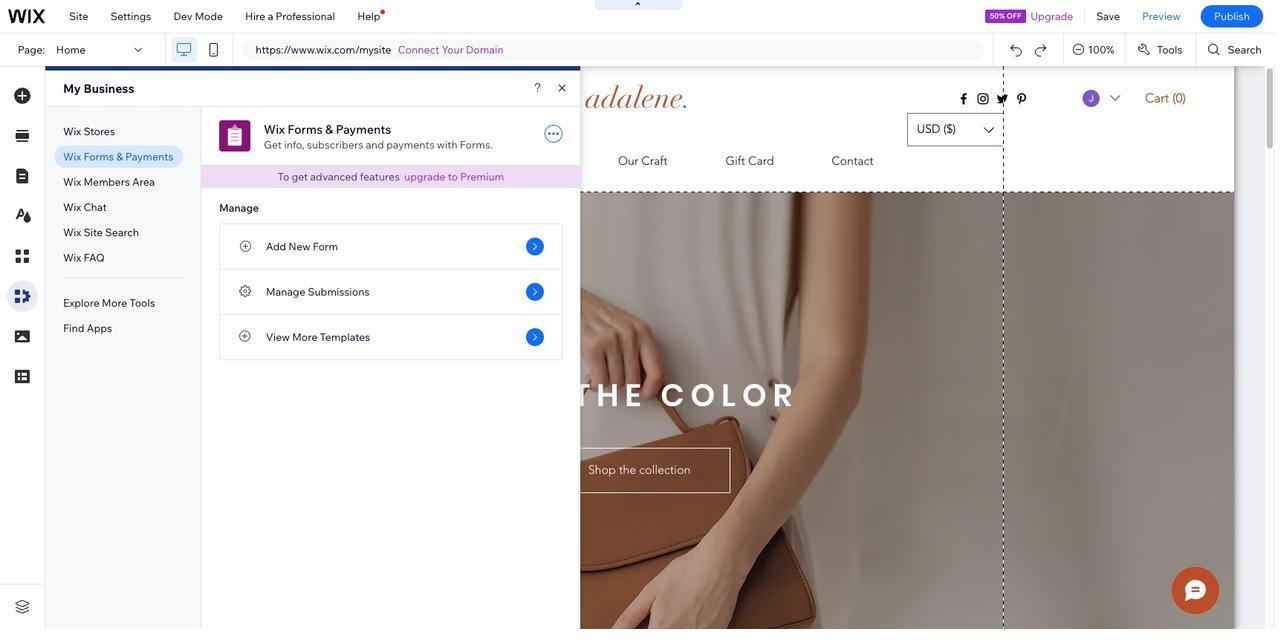 Task type: vqa. For each thing, say whether or not it's contained in the screenshot.
Skip corresponding to Review and edit your info
no



Task type: describe. For each thing, give the bounding box(es) containing it.
find apps
[[63, 322, 112, 335]]

publish button
[[1202, 5, 1264, 28]]

view more templates
[[266, 331, 370, 344]]

& for wix forms & payments
[[116, 150, 123, 164]]

explore more tools
[[63, 297, 155, 310]]

wix site search
[[63, 226, 139, 239]]

home
[[56, 43, 86, 57]]

wix for wix stores
[[63, 125, 81, 138]]

mode
[[195, 10, 223, 23]]

connect
[[398, 43, 440, 57]]

0 horizontal spatial tools
[[130, 297, 155, 310]]

upgrade to premium button
[[405, 170, 504, 184]]

1 vertical spatial site
[[84, 226, 103, 239]]

submissions
[[308, 286, 370, 299]]

wix for wix members area
[[63, 175, 81, 189]]

wix forms & payments
[[63, 150, 174, 164]]

my
[[63, 81, 81, 96]]

wix for wix forms & payments get info, subscribers and payments with forms.
[[264, 122, 285, 137]]

advanced
[[310, 170, 358, 184]]

tools inside tools button
[[1158, 43, 1183, 57]]

preview
[[1143, 10, 1181, 23]]

manage for manage submissions
[[266, 286, 306, 299]]

wix for wix faq
[[63, 251, 81, 265]]

templates
[[320, 331, 370, 344]]

more for view
[[292, 331, 318, 344]]

to
[[448, 170, 458, 184]]

business
[[84, 81, 134, 96]]

& for wix forms & payments get info, subscribers and payments with forms.
[[326, 122, 333, 137]]

chat
[[84, 201, 107, 214]]

info,
[[284, 138, 305, 152]]

features
[[360, 170, 400, 184]]

100% button
[[1065, 33, 1126, 66]]

0 vertical spatial site
[[69, 10, 88, 23]]

subscribers
[[307, 138, 364, 152]]

new
[[289, 240, 311, 254]]

find
[[63, 322, 84, 335]]

100%
[[1089, 43, 1115, 57]]

your
[[442, 43, 464, 57]]

members
[[84, 175, 130, 189]]

domain
[[466, 43, 504, 57]]

wix forms & payments image
[[219, 120, 251, 152]]

forms for wix forms & payments get info, subscribers and payments with forms.
[[288, 122, 323, 137]]

help
[[358, 10, 381, 23]]



Task type: locate. For each thing, give the bounding box(es) containing it.
tools down preview
[[1158, 43, 1183, 57]]

payments for wix forms & payments get info, subscribers and payments with forms.
[[336, 122, 392, 137]]

explore
[[63, 297, 100, 310]]

wix chat
[[63, 201, 107, 214]]

tools button
[[1126, 33, 1197, 66]]

publish
[[1215, 10, 1251, 23]]

wix for wix site search
[[63, 226, 81, 239]]

manage submissions
[[266, 286, 370, 299]]

0 horizontal spatial payments
[[125, 150, 174, 164]]

& up "wix members area"
[[116, 150, 123, 164]]

dev mode
[[174, 10, 223, 23]]

area
[[132, 175, 155, 189]]

0 vertical spatial &
[[326, 122, 333, 137]]

wix left the chat
[[63, 201, 81, 214]]

50%
[[991, 11, 1006, 21]]

0 vertical spatial search
[[1229, 43, 1263, 57]]

faq
[[84, 251, 105, 265]]

forms inside wix forms & payments get info, subscribers and payments with forms.
[[288, 122, 323, 137]]

0 vertical spatial payments
[[336, 122, 392, 137]]

with
[[437, 138, 458, 152]]

wix up wix chat on the top left
[[63, 175, 81, 189]]

to
[[278, 170, 290, 184]]

wix for wix chat
[[63, 201, 81, 214]]

1 horizontal spatial more
[[292, 331, 318, 344]]

&
[[326, 122, 333, 137], [116, 150, 123, 164]]

apps
[[87, 322, 112, 335]]

payments up area
[[125, 150, 174, 164]]

0 horizontal spatial manage
[[219, 202, 259, 215]]

1 horizontal spatial payments
[[336, 122, 392, 137]]

search down publish button
[[1229, 43, 1263, 57]]

wix for wix forms & payments
[[63, 150, 81, 164]]

0 vertical spatial forms
[[288, 122, 323, 137]]

get
[[292, 170, 308, 184]]

hire
[[245, 10, 266, 23]]

forms
[[288, 122, 323, 137], [84, 150, 114, 164]]

more
[[102, 297, 127, 310], [292, 331, 318, 344]]

1 horizontal spatial search
[[1229, 43, 1263, 57]]

0 horizontal spatial search
[[105, 226, 139, 239]]

more for explore
[[102, 297, 127, 310]]

1 vertical spatial payments
[[125, 150, 174, 164]]

0 vertical spatial tools
[[1158, 43, 1183, 57]]

payments up and
[[336, 122, 392, 137]]

premium
[[460, 170, 504, 184]]

& up subscribers on the left top of page
[[326, 122, 333, 137]]

save button
[[1086, 0, 1132, 33]]

wix faq
[[63, 251, 105, 265]]

1 horizontal spatial manage
[[266, 286, 306, 299]]

to get advanced features upgrade to premium
[[278, 170, 504, 184]]

50% off
[[991, 11, 1022, 21]]

forms.
[[460, 138, 493, 152]]

search
[[1229, 43, 1263, 57], [105, 226, 139, 239]]

wix
[[264, 122, 285, 137], [63, 125, 81, 138], [63, 150, 81, 164], [63, 175, 81, 189], [63, 201, 81, 214], [63, 226, 81, 239], [63, 251, 81, 265]]

wix inside wix forms & payments get info, subscribers and payments with forms.
[[264, 122, 285, 137]]

1 horizontal spatial tools
[[1158, 43, 1183, 57]]

site up home
[[69, 10, 88, 23]]

professional
[[276, 10, 335, 23]]

more up apps
[[102, 297, 127, 310]]

manage
[[219, 202, 259, 215], [266, 286, 306, 299]]

wix stores
[[63, 125, 115, 138]]

& inside wix forms & payments get info, subscribers and payments with forms.
[[326, 122, 333, 137]]

search inside button
[[1229, 43, 1263, 57]]

wix forms & payments get info, subscribers and payments with forms.
[[264, 122, 493, 152]]

forms up info,
[[288, 122, 323, 137]]

add
[[266, 240, 286, 254]]

add new form
[[266, 240, 338, 254]]

https://www.wix.com/mysite
[[256, 43, 392, 57]]

0 horizontal spatial &
[[116, 150, 123, 164]]

view
[[266, 331, 290, 344]]

0 horizontal spatial forms
[[84, 150, 114, 164]]

a
[[268, 10, 274, 23]]

payments inside wix forms & payments get info, subscribers and payments with forms.
[[336, 122, 392, 137]]

more right view
[[292, 331, 318, 344]]

1 vertical spatial forms
[[84, 150, 114, 164]]

1 vertical spatial manage
[[266, 286, 306, 299]]

1 vertical spatial search
[[105, 226, 139, 239]]

tools right explore in the left top of the page
[[130, 297, 155, 310]]

site
[[69, 10, 88, 23], [84, 226, 103, 239]]

dev
[[174, 10, 193, 23]]

site up faq
[[84, 226, 103, 239]]

forms down stores
[[84, 150, 114, 164]]

tools
[[1158, 43, 1183, 57], [130, 297, 155, 310]]

https://www.wix.com/mysite connect your domain
[[256, 43, 504, 57]]

0 vertical spatial more
[[102, 297, 127, 310]]

wix left stores
[[63, 125, 81, 138]]

stores
[[84, 125, 115, 138]]

settings
[[111, 10, 151, 23]]

1 vertical spatial &
[[116, 150, 123, 164]]

0 horizontal spatial more
[[102, 297, 127, 310]]

get
[[264, 138, 282, 152]]

search button
[[1197, 33, 1276, 66]]

wix up wix faq
[[63, 226, 81, 239]]

upgrade
[[1031, 10, 1074, 23]]

forms for wix forms & payments
[[84, 150, 114, 164]]

payments
[[387, 138, 435, 152]]

upgrade
[[405, 170, 446, 184]]

wix down wix stores
[[63, 150, 81, 164]]

1 vertical spatial more
[[292, 331, 318, 344]]

1 horizontal spatial forms
[[288, 122, 323, 137]]

off
[[1007, 11, 1022, 21]]

1 vertical spatial tools
[[130, 297, 155, 310]]

payments for wix forms & payments
[[125, 150, 174, 164]]

wix up get
[[264, 122, 285, 137]]

form
[[313, 240, 338, 254]]

0 vertical spatial manage
[[219, 202, 259, 215]]

1 horizontal spatial &
[[326, 122, 333, 137]]

search down the chat
[[105, 226, 139, 239]]

save
[[1097, 10, 1121, 23]]

manage for manage
[[219, 202, 259, 215]]

preview button
[[1132, 0, 1193, 33]]

wix members area
[[63, 175, 155, 189]]

payments
[[336, 122, 392, 137], [125, 150, 174, 164]]

wix left faq
[[63, 251, 81, 265]]

and
[[366, 138, 384, 152]]

hire a professional
[[245, 10, 335, 23]]

my business
[[63, 81, 134, 96]]



